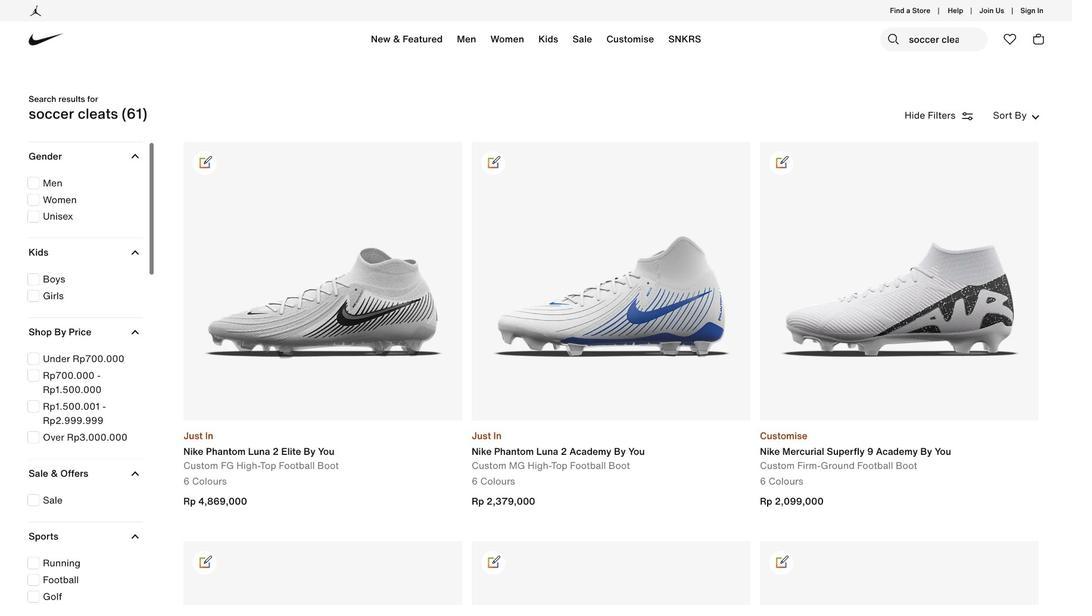 Task type: locate. For each thing, give the bounding box(es) containing it.
Filter for Golf checkbox
[[27, 590, 140, 604]]

chevron image for the kids group
[[131, 249, 140, 257]]

chevron image
[[131, 470, 140, 478]]

chevron image for sports group
[[131, 533, 140, 541]]

nike homepage image
[[23, 16, 70, 63]]

chevron image
[[1032, 113, 1040, 121], [131, 152, 140, 161], [131, 249, 140, 257], [131, 328, 140, 337], [131, 533, 140, 541]]

kids group
[[26, 272, 143, 303]]

edit this product with nike by you image for the nike gripknit phantom gx elite fg by you custom football boot image
[[199, 556, 212, 569]]

edit this product with nike by you image
[[487, 156, 501, 169], [199, 556, 212, 569]]

Filter for Football checkbox
[[27, 573, 140, 587]]

Filter for Over Rp3.000.000 button
[[27, 431, 140, 445]]

1 horizontal spatial edit this product with nike by you image
[[487, 156, 501, 169]]

nike phantom luna 2 elite by you custom fg high-top football boot image
[[184, 142, 462, 421]]

0 vertical spatial edit this product with nike by you image
[[487, 156, 501, 169]]

edit this product with nike by you image
[[199, 156, 212, 169], [776, 156, 789, 169], [487, 556, 501, 569], [776, 556, 789, 569]]

menu bar
[[203, 24, 870, 60]]

1 vertical spatial edit this product with nike by you image
[[199, 556, 212, 569]]

edit this product with nike by you image for nike phantom luna 2 academy by you custom mg high-top football boot image
[[487, 156, 501, 169]]

nike mercurial superfly 9 elite by you custom firm-ground football boot image
[[472, 542, 751, 605]]

gender group
[[26, 176, 143, 224]]

0 horizontal spatial edit this product with nike by you image
[[199, 556, 212, 569]]

nike phantom luna 2 academy by you custom mg high-top football boot image
[[472, 142, 751, 421]]

nike mercurial vapor 15 elite by you custom firm-ground football boot image
[[760, 542, 1039, 605]]

edit this product with nike by you image for nike mercurial vapor 15 elite by you custom firm-ground football boot image in the right bottom of the page
[[776, 556, 789, 569]]

edit this product with nike by you image for nike phantom luna 2 elite by you custom fg high-top football boot image
[[199, 156, 212, 169]]

chevron image for "shop by price" 'group'
[[131, 328, 140, 337]]

Filter for Running checkbox
[[27, 556, 140, 571]]

sports group
[[26, 556, 143, 605]]

favourites image
[[1003, 32, 1018, 46]]

Filter for Rp1.500.001 - Rp2.999.999 button
[[27, 400, 140, 428]]



Task type: vqa. For each thing, say whether or not it's contained in the screenshot.
main content
no



Task type: describe. For each thing, give the bounding box(es) containing it.
Filter for Rp700.000 - Rp1.500.000 button
[[27, 369, 140, 397]]

Filter for Men checkbox
[[27, 176, 140, 190]]

shop by price group
[[26, 352, 143, 445]]

Filter for Unisex checkbox
[[27, 209, 140, 224]]

Filter for Under Rp700.000 button
[[27, 352, 140, 366]]

jordan image
[[29, 4, 43, 18]]

filter ds image
[[961, 109, 975, 123]]

open search modal image
[[887, 32, 901, 46]]

Filter for Sale checkbox
[[27, 494, 140, 508]]

edit this product with nike by you image for nike mercurial superfly 9 elite by you custom firm-ground football boot image
[[487, 556, 501, 569]]

nike gripknit phantom gx elite fg by you custom football boot image
[[184, 542, 462, 605]]

chevron image for gender group
[[131, 152, 140, 161]]

sort by element
[[905, 107, 1044, 124]]

Filter for Boys checkbox
[[27, 272, 140, 287]]

Search Products text field
[[881, 27, 988, 51]]

nike mercurial superfly 9 academy by you custom firm-ground football boot image
[[760, 142, 1039, 421]]

edit this product with nike by you image for nike mercurial superfly 9 academy by you custom firm-ground football boot image
[[776, 156, 789, 169]]

Filter for Women checkbox
[[27, 193, 140, 207]]

Filter for Girls checkbox
[[27, 289, 140, 303]]



